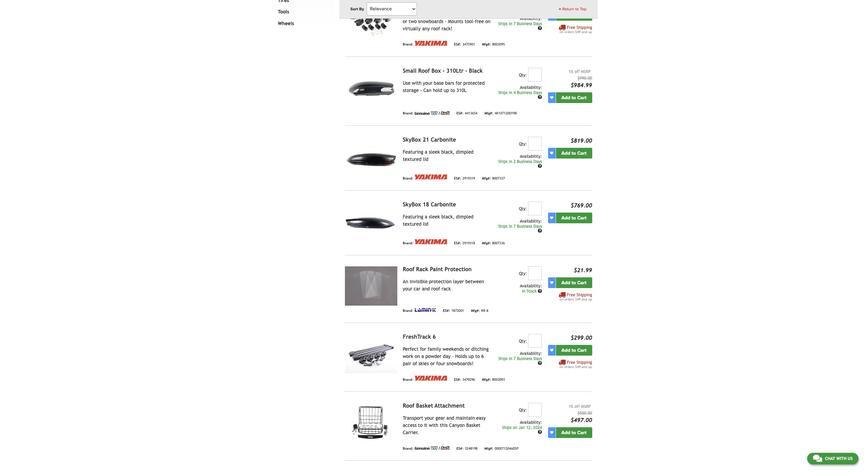 Task type: locate. For each thing, give the bounding box(es) containing it.
0 vertical spatial free shipping on orders $49 and up
[[560, 25, 592, 34]]

2 vertical spatial ships in 7 business days
[[498, 357, 542, 362]]

availability: for roof rack paint protection
[[520, 284, 542, 289]]

7 for $299.00
[[514, 357, 516, 362]]

1 $49 from the top
[[575, 30, 581, 34]]

1 vertical spatial basket
[[466, 423, 481, 429]]

es#: for roof basket attachment
[[457, 447, 464, 451]]

free shipping on orders $49 and up down $21.99
[[560, 293, 592, 302]]

0 vertical spatial textured
[[403, 157, 422, 162]]

0 vertical spatial add to wish list image
[[550, 14, 554, 17]]

shipping down $299.00
[[577, 361, 592, 365]]

yakima - corporate logo image
[[415, 41, 447, 46], [415, 175, 447, 180], [415, 239, 447, 245], [415, 376, 447, 381]]

1 vertical spatial orders
[[565, 298, 574, 302]]

4 days from the top
[[534, 224, 542, 229]]

1 vertical spatial for
[[420, 347, 426, 352]]

1 textured from the top
[[403, 157, 422, 162]]

0 vertical spatial basket
[[416, 403, 433, 410]]

$49 down $21.99
[[575, 298, 581, 302]]

es#2919318 - 8007336 - skybox 18 carbonite - featuring a sleek black, dimpled textured lid - yakima - audi bmw volkswagen mercedes benz mini porsche image
[[345, 202, 397, 241]]

qty: for $769.00
[[519, 207, 527, 211]]

5 qty: from the top
[[519, 339, 527, 344]]

1 vertical spatial with
[[429, 423, 439, 429]]

brand: for roof rack paint protection
[[403, 309, 414, 313]]

0 vertical spatial carbonite
[[431, 137, 456, 143]]

mfg#: for roof rack paint protection
[[471, 309, 480, 313]]

add to wish list image for $21.99
[[550, 281, 554, 285]]

2 vertical spatial shipping
[[577, 361, 592, 365]]

roof up "an"
[[403, 266, 415, 273]]

genuine volkswagen audi - corporate logo image down it
[[415, 447, 450, 450]]

dimpled
[[456, 149, 474, 155], [456, 214, 474, 220]]

basket inside transport your gear and maintain easy access to it with this canyon basket carrier.
[[466, 423, 481, 429]]

2 textured from the top
[[403, 221, 422, 227]]

brand: for skybox 21 carbonite
[[403, 177, 414, 180]]

1 business from the top
[[517, 21, 533, 26]]

1 horizontal spatial of
[[473, 11, 477, 17]]

question circle image
[[538, 26, 542, 30], [538, 95, 542, 99]]

shipping down top in the right of the page
[[577, 25, 592, 30]]

2 lid from the top
[[423, 221, 429, 227]]

2 vertical spatial add to wish list image
[[550, 431, 554, 435]]

0 vertical spatial genuine volkswagen audi - corporate logo image
[[415, 111, 450, 115]]

3475901
[[463, 43, 475, 46]]

2 vertical spatial free shipping on orders $49 and up
[[560, 361, 592, 369]]

msrp inside 1% off msrp $500.00 $497.00
[[581, 405, 591, 410]]

with inside transport your gear and maintain easy access to it with this canyon basket carrier.
[[429, 423, 439, 429]]

add to cart for skybox 18 carbonite
[[562, 215, 587, 221]]

add to wish list image for $984.99
[[550, 96, 554, 99]]

0 vertical spatial featuring
[[403, 149, 424, 155]]

0 vertical spatial skybox
[[403, 137, 421, 143]]

1 lid from the top
[[423, 157, 429, 162]]

up for wide enough to carry four pairs of skis or two snowboards - mounts tool-free on virtually any roof rack!
[[589, 30, 592, 34]]

es#1872001 - rr-8 - roof rack paint protection - an invisible protection layer between your car and roof rack - lamin-x - audi bmw volkswagen porsche image
[[345, 267, 397, 306]]

1 question circle image from the top
[[538, 164, 542, 169]]

3 days from the top
[[534, 159, 542, 164]]

invisible
[[410, 279, 428, 285]]

add to cart for small roof box - 310ltr - black
[[562, 95, 587, 101]]

your up it
[[425, 416, 434, 421]]

0 vertical spatial your
[[423, 80, 433, 86]]

1 vertical spatial 6
[[482, 354, 484, 360]]

1 question circle image from the top
[[538, 26, 542, 30]]

cart down $497.00
[[578, 430, 587, 436]]

textured down skybox 21 carbonite
[[403, 157, 422, 162]]

1 vertical spatial textured
[[403, 221, 422, 227]]

to inside the perfect for family weekends or ditching work on a powder day - holds up to 6 pair of skies or four snowboards!
[[476, 354, 480, 360]]

1 vertical spatial black,
[[442, 214, 455, 220]]

ships up 8003093
[[498, 357, 508, 362]]

mfg#: for skybox 21 carbonite
[[482, 177, 491, 180]]

add for skybox 18 carbonite
[[562, 215, 571, 221]]

0 vertical spatial $49
[[575, 30, 581, 34]]

and down top in the right of the page
[[582, 30, 588, 34]]

1 vertical spatial free
[[567, 293, 576, 298]]

6 down ditching
[[482, 354, 484, 360]]

free for $21.99
[[567, 293, 576, 298]]

tool-
[[465, 19, 475, 24]]

1 horizontal spatial with
[[429, 423, 439, 429]]

3 free shipping on orders $49 and up from the top
[[560, 361, 592, 369]]

1 vertical spatial 1%
[[569, 405, 574, 410]]

featuring a sleek black, dimpled textured lid down skybox 21 carbonite link
[[403, 149, 474, 162]]

3 yakima - corporate logo image from the top
[[415, 239, 447, 245]]

7 add from the top
[[562, 430, 571, 436]]

up inside use with your base bars for protected storage - can hold up to 310l
[[444, 88, 449, 93]]

4 add to cart button from the top
[[556, 213, 592, 224]]

maintain
[[456, 416, 475, 421]]

to up the snowboards
[[432, 11, 437, 17]]

$49 for $299.00
[[575, 365, 581, 369]]

off inside 1% off msrp $500.00 $497.00
[[575, 405, 580, 410]]

add for roof basket attachment
[[562, 430, 571, 436]]

1 horizontal spatial basket
[[466, 423, 481, 429]]

four down day
[[437, 361, 445, 367]]

6 qty: from the top
[[519, 408, 527, 413]]

1 genuine volkswagen audi - corporate logo image from the top
[[415, 111, 450, 115]]

to
[[576, 7, 579, 11], [432, 11, 437, 17], [572, 12, 576, 18], [451, 88, 455, 93], [572, 95, 576, 101], [572, 150, 576, 156], [572, 215, 576, 221], [572, 280, 576, 286], [572, 348, 576, 354], [476, 354, 480, 360], [418, 423, 423, 429], [572, 430, 576, 436]]

$49 down return to top
[[575, 30, 581, 34]]

mfg#: 000071204adsp
[[485, 447, 519, 451]]

to left it
[[418, 423, 423, 429]]

2 horizontal spatial or
[[466, 347, 470, 352]]

2 vertical spatial $49
[[575, 365, 581, 369]]

3 cart from the top
[[578, 150, 587, 156]]

perfect for family weekends or ditching work on a powder day - holds up to 6 pair of skies or four snowboards!
[[403, 347, 489, 367]]

rr-
[[481, 309, 487, 313]]

3 brand: from the top
[[403, 177, 414, 180]]

genuine volkswagen audi - corporate logo image
[[415, 111, 450, 115], [415, 447, 450, 450]]

genuine volkswagen audi - corporate logo image down 'can'
[[415, 111, 450, 115]]

1 featuring from the top
[[403, 149, 424, 155]]

0 horizontal spatial 6
[[433, 334, 436, 341]]

shipping for $299.00
[[577, 361, 592, 365]]

and
[[582, 30, 588, 34], [422, 286, 430, 292], [582, 298, 588, 302], [582, 365, 588, 369], [447, 416, 455, 421]]

7 brand: from the top
[[403, 447, 414, 451]]

mfg#: for freshtrack 6
[[482, 378, 491, 382]]

0 vertical spatial roof
[[418, 68, 430, 74]]

ships in 7 business days for $299.00
[[498, 357, 542, 362]]

0 vertical spatial or
[[403, 19, 407, 24]]

7 add to cart from the top
[[562, 430, 587, 436]]

2 shipping from the top
[[577, 293, 592, 298]]

add to cart button for skybox 18 carbonite
[[556, 213, 592, 224]]

1 7 from the top
[[514, 21, 516, 26]]

dimpled up es#: 2919318
[[456, 214, 474, 220]]

0 vertical spatial 7
[[514, 21, 516, 26]]

and for wide enough to carry four pairs of skis or two snowboards - mounts tool-free on virtually any roof rack!
[[582, 30, 588, 34]]

paint
[[430, 266, 443, 273]]

family
[[428, 347, 441, 352]]

to down $299.00
[[572, 348, 576, 354]]

this
[[440, 423, 448, 429]]

shipping down $21.99
[[577, 293, 592, 298]]

2 add from the top
[[562, 95, 571, 101]]

business
[[517, 21, 533, 26], [517, 90, 533, 95], [517, 159, 533, 164], [517, 224, 533, 229], [517, 357, 533, 362]]

free down $21.99
[[567, 293, 576, 298]]

6 inside the perfect for family weekends or ditching work on a powder day - holds up to 6 pair of skies or four snowboards!
[[482, 354, 484, 360]]

or up holds
[[466, 347, 470, 352]]

0 horizontal spatial with
[[412, 80, 422, 86]]

1 vertical spatial free shipping on orders $49 and up
[[560, 293, 592, 302]]

7 cart from the top
[[578, 430, 587, 436]]

cart down $769.00
[[578, 215, 587, 221]]

brand: for roof basket attachment
[[403, 447, 414, 451]]

or inside 'wide enough to carry four pairs of skis or two snowboards - mounts tool-free on virtually any roof rack!'
[[403, 19, 407, 24]]

2 1% from the top
[[569, 405, 574, 410]]

2 dimpled from the top
[[456, 214, 474, 220]]

roof
[[431, 26, 440, 31], [432, 286, 440, 292]]

dimpled up es#: 2919319
[[456, 149, 474, 155]]

0 vertical spatial roof
[[431, 26, 440, 31]]

mfg#: for small roof box - 310ltr - black
[[485, 112, 494, 115]]

chat
[[825, 457, 836, 462]]

with for chat
[[837, 457, 847, 462]]

5 cart from the top
[[578, 280, 587, 286]]

1 shipping from the top
[[577, 25, 592, 30]]

0 horizontal spatial four
[[437, 361, 445, 367]]

lid down 21
[[423, 157, 429, 162]]

1% for $497.00
[[569, 405, 574, 410]]

featuring
[[403, 149, 424, 155], [403, 214, 424, 220]]

roof down the 'protection'
[[432, 286, 440, 292]]

0 vertical spatial for
[[456, 80, 462, 86]]

0 vertical spatial shipping
[[577, 25, 592, 30]]

0 vertical spatial orders
[[565, 30, 574, 34]]

4 in from the top
[[509, 224, 513, 229]]

free shipping on orders $49 and up down $299.00
[[560, 361, 592, 369]]

2 add to wish list image from the top
[[550, 216, 554, 220]]

es#: left 3475901
[[454, 43, 461, 46]]

off up $500.00 at the bottom of the page
[[575, 405, 580, 410]]

skybox left 18
[[403, 201, 421, 208]]

of
[[473, 11, 477, 17], [413, 361, 417, 367]]

5 brand: from the top
[[403, 309, 414, 313]]

1% up the $984.99
[[569, 69, 574, 74]]

carbonite for skybox 21 carbonite
[[431, 137, 456, 143]]

carbonite
[[431, 137, 456, 143], [431, 201, 456, 208]]

2 add to wish list image from the top
[[550, 96, 554, 99]]

0 horizontal spatial of
[[413, 361, 417, 367]]

add to wish list image
[[550, 14, 554, 17], [550, 96, 554, 99], [550, 431, 554, 435]]

1 horizontal spatial for
[[456, 80, 462, 86]]

business for freshtrack 6
[[517, 357, 533, 362]]

qty: for $21.99
[[519, 272, 527, 276]]

in stock
[[522, 289, 538, 294]]

sort
[[351, 7, 358, 11]]

cart
[[578, 12, 587, 18], [578, 95, 587, 101], [578, 150, 587, 156], [578, 215, 587, 221], [578, 280, 587, 286], [578, 348, 587, 354], [578, 430, 587, 436]]

mfg#: left rr-
[[471, 309, 480, 313]]

black, down skybox 21 carbonite link
[[442, 149, 455, 155]]

use
[[403, 80, 411, 86]]

1 vertical spatial lid
[[423, 221, 429, 227]]

- inside use with your base bars for protected storage - can hold up to 310l
[[420, 88, 422, 93]]

0 vertical spatial msrp
[[581, 69, 591, 74]]

1 vertical spatial skybox
[[403, 201, 421, 208]]

two
[[409, 19, 417, 24]]

1 vertical spatial 7
[[514, 224, 516, 229]]

mfg#: left "4k1071200y9b" at the top
[[485, 112, 494, 115]]

6 brand: from the top
[[403, 378, 414, 382]]

with inside use with your base bars for protected storage - can hold up to 310l
[[412, 80, 422, 86]]

textured for skybox 21 carbonite
[[403, 157, 422, 162]]

2 vertical spatial your
[[425, 416, 434, 421]]

comments image
[[813, 455, 823, 463]]

add to cart down $497.00
[[562, 430, 587, 436]]

featuring a sleek black, dimpled textured lid down skybox 18 carbonite
[[403, 214, 474, 227]]

mfg#: left 8003095
[[482, 43, 491, 46]]

0 vertical spatial 1%
[[569, 69, 574, 74]]

1 vertical spatial of
[[413, 361, 417, 367]]

mfg#: left 8007336
[[482, 241, 491, 245]]

es#: 4413654
[[457, 112, 478, 115]]

free shipping on orders $49 and up
[[560, 25, 592, 34], [560, 293, 592, 302], [560, 361, 592, 369]]

in for skybox 18 carbonite
[[509, 224, 513, 229]]

1 sleek from the top
[[429, 149, 440, 155]]

rack
[[416, 266, 428, 273]]

in for small roof box - 310ltr - black
[[509, 90, 513, 95]]

2 vertical spatial free
[[567, 361, 576, 365]]

0 horizontal spatial for
[[420, 347, 426, 352]]

1 vertical spatial roof
[[403, 266, 415, 273]]

brand:
[[403, 43, 414, 46], [403, 112, 414, 115], [403, 177, 414, 180], [403, 241, 414, 245], [403, 309, 414, 313], [403, 378, 414, 382], [403, 447, 414, 451]]

add to cart for roof rack paint protection
[[562, 280, 587, 286]]

4 cart from the top
[[578, 215, 587, 221]]

bars
[[445, 80, 454, 86]]

shipping
[[577, 25, 592, 30], [577, 293, 592, 298], [577, 361, 592, 365]]

or
[[403, 19, 407, 24], [466, 347, 470, 352], [431, 361, 435, 367]]

$500.00
[[578, 411, 592, 416]]

0 horizontal spatial or
[[403, 19, 407, 24]]

4 question circle image from the top
[[538, 362, 542, 366]]

8003095
[[493, 43, 505, 46]]

and for perfect for family weekends or ditching work on a powder day - holds up to 6 pair of skies or four snowboards!
[[582, 365, 588, 369]]

5 add to cart button from the top
[[556, 278, 592, 288]]

free shipping on orders $49 and up for $21.99
[[560, 293, 592, 302]]

to down return to top
[[572, 12, 576, 18]]

0 vertical spatial a
[[425, 149, 428, 155]]

1 free from the top
[[567, 25, 576, 30]]

7 availability: from the top
[[520, 421, 542, 425]]

black, down skybox 18 carbonite
[[442, 214, 455, 220]]

on inside 'wide enough to carry four pairs of skis or two snowboards - mounts tool-free on virtually any roof rack!'
[[486, 19, 491, 24]]

1 vertical spatial roof
[[432, 286, 440, 292]]

business for skybox 18 carbonite
[[517, 224, 533, 229]]

msrp up $500.00 at the bottom of the page
[[581, 405, 591, 410]]

holds
[[455, 354, 467, 360]]

2 yakima - corporate logo image from the top
[[415, 175, 447, 180]]

carbonite right 18
[[431, 201, 456, 208]]

3 7 from the top
[[514, 357, 516, 362]]

sleek down skybox 18 carbonite
[[429, 214, 440, 220]]

msrp up "$990.00"
[[581, 69, 591, 74]]

1 roof from the top
[[431, 26, 440, 31]]

1% up $497.00
[[569, 405, 574, 410]]

day
[[443, 354, 451, 360]]

for
[[456, 80, 462, 86], [420, 347, 426, 352]]

a up skies
[[422, 354, 424, 360]]

1 vertical spatial sleek
[[429, 214, 440, 220]]

with right it
[[429, 423, 439, 429]]

1 vertical spatial $49
[[575, 298, 581, 302]]

1 vertical spatial dimpled
[[456, 214, 474, 220]]

2 vertical spatial orders
[[565, 365, 574, 369]]

2 availability: from the top
[[520, 85, 542, 90]]

- inside 'wide enough to carry four pairs of skis or two snowboards - mounts tool-free on virtually any roof rack!'
[[445, 19, 447, 24]]

3 add to cart button from the top
[[556, 148, 592, 159]]

es#: for skybox 18 carbonite
[[454, 241, 461, 245]]

0 vertical spatial with
[[412, 80, 422, 86]]

2 days from the top
[[534, 90, 542, 95]]

for inside use with your base bars for protected storage - can hold up to 310l
[[456, 80, 462, 86]]

2 black, from the top
[[442, 214, 455, 220]]

question circle image
[[538, 164, 542, 169], [538, 229, 542, 233], [538, 289, 542, 294], [538, 362, 542, 366], [538, 431, 542, 435]]

7 add to cart button from the top
[[556, 428, 592, 439]]

3 add to cart from the top
[[562, 150, 587, 156]]

and right car
[[422, 286, 430, 292]]

es#: left 3479296
[[454, 378, 461, 382]]

3 ships in 7 business days from the top
[[498, 357, 542, 362]]

2 horizontal spatial with
[[837, 457, 847, 462]]

for left family
[[420, 347, 426, 352]]

and up canyon
[[447, 416, 455, 421]]

ships left 2
[[498, 159, 508, 164]]

orders down return
[[565, 30, 574, 34]]

add
[[562, 12, 571, 18], [562, 95, 571, 101], [562, 150, 571, 156], [562, 215, 571, 221], [562, 280, 571, 286], [562, 348, 571, 354], [562, 430, 571, 436]]

yakima - corporate logo image down skies
[[415, 376, 447, 381]]

textured
[[403, 157, 422, 162], [403, 221, 422, 227]]

yakima - corporate logo image down any
[[415, 41, 447, 46]]

mfg#: for skybox 18 carbonite
[[482, 241, 491, 245]]

with left us
[[837, 457, 847, 462]]

1 vertical spatial genuine volkswagen audi - corporate logo image
[[415, 447, 450, 450]]

perfect
[[403, 347, 419, 352]]

1 add to wish list image from the top
[[550, 152, 554, 155]]

roof basket attachment
[[403, 403, 465, 410]]

3 add to wish list image from the top
[[550, 431, 554, 435]]

4 brand: from the top
[[403, 241, 414, 245]]

mfg#: left '8007337'
[[482, 177, 491, 180]]

1 black, from the top
[[442, 149, 455, 155]]

0 vertical spatial lid
[[423, 157, 429, 162]]

2 genuine volkswagen audi - corporate logo image from the top
[[415, 447, 450, 450]]

2 vertical spatial with
[[837, 457, 847, 462]]

es#: for small roof box - 310ltr - black
[[457, 112, 464, 115]]

availability: for roof basket attachment
[[520, 421, 542, 425]]

cart for skybox 18 carbonite
[[578, 215, 587, 221]]

2 vertical spatial roof
[[403, 403, 415, 410]]

cart down $819.00
[[578, 150, 587, 156]]

es#: for skybox 21 carbonite
[[454, 177, 461, 180]]

2 vertical spatial 7
[[514, 357, 516, 362]]

0 vertical spatial featuring a sleek black, dimpled textured lid
[[403, 149, 474, 162]]

$299.00
[[571, 335, 592, 342]]

canyon
[[449, 423, 465, 429]]

1 off from the top
[[575, 69, 580, 74]]

1% inside 1% off msrp $990.00 $984.99
[[569, 69, 574, 74]]

small roof box - 310ltr - black link
[[403, 68, 483, 74]]

0 vertical spatial off
[[575, 69, 580, 74]]

roof left "box"
[[418, 68, 430, 74]]

6 add from the top
[[562, 348, 571, 354]]

0 vertical spatial sleek
[[429, 149, 440, 155]]

5 days from the top
[[534, 357, 542, 362]]

3 shipping from the top
[[577, 361, 592, 365]]

add for freshtrack 6
[[562, 348, 571, 354]]

and inside transport your gear and maintain easy access to it with this canyon basket carrier.
[[447, 416, 455, 421]]

with
[[412, 80, 422, 86], [429, 423, 439, 429], [837, 457, 847, 462]]

1 horizontal spatial 6
[[482, 354, 484, 360]]

free down return to top link
[[567, 25, 576, 30]]

cart down $21.99
[[578, 280, 587, 286]]

3 question circle image from the top
[[538, 289, 542, 294]]

1 free shipping on orders $49 and up from the top
[[560, 25, 592, 34]]

6 cart from the top
[[578, 348, 587, 354]]

orders down $21.99
[[565, 298, 574, 302]]

es#: for roof rack paint protection
[[443, 309, 450, 313]]

0 vertical spatial four
[[451, 11, 460, 17]]

2 7 from the top
[[514, 224, 516, 229]]

es#: 2919318
[[454, 241, 475, 245]]

1 vertical spatial four
[[437, 361, 445, 367]]

black, for skybox 18 carbonite
[[442, 214, 455, 220]]

1 vertical spatial a
[[425, 214, 428, 220]]

msrp for $497.00
[[581, 405, 591, 410]]

to down bars
[[451, 88, 455, 93]]

1 vertical spatial question circle image
[[538, 95, 542, 99]]

your
[[423, 80, 433, 86], [403, 286, 412, 292], [425, 416, 434, 421]]

0 vertical spatial question circle image
[[538, 26, 542, 30]]

featuring down 18
[[403, 214, 424, 220]]

ships left 4
[[498, 90, 508, 95]]

6 add to cart from the top
[[562, 348, 587, 354]]

5 question circle image from the top
[[538, 431, 542, 435]]

to down ditching
[[476, 354, 480, 360]]

any
[[422, 26, 430, 31]]

2 brand: from the top
[[403, 112, 414, 115]]

and for an invisible protection layer between your car and roof rack
[[582, 298, 588, 302]]

add to cart
[[562, 12, 587, 18], [562, 95, 587, 101], [562, 150, 587, 156], [562, 215, 587, 221], [562, 280, 587, 286], [562, 348, 587, 354], [562, 430, 587, 436]]

cart for roof basket attachment
[[578, 430, 587, 436]]

1 yakima - corporate logo image from the top
[[415, 41, 447, 46]]

skybox left 21
[[403, 137, 421, 143]]

free down $299.00
[[567, 361, 576, 365]]

of right pair
[[413, 361, 417, 367]]

virtually
[[403, 26, 421, 31]]

es#: left the 2919319
[[454, 177, 461, 180]]

es#4413654 - 4k1071200y9b - small roof box - 310ltr - black  - use with your base bars for protected storage - can hold up to 310l - genuine volkswagen audi - audi image
[[345, 68, 397, 107]]

2 featuring a sleek black, dimpled textured lid from the top
[[403, 214, 474, 227]]

access
[[403, 423, 417, 429]]

roof
[[418, 68, 430, 74], [403, 266, 415, 273], [403, 403, 415, 410]]

off inside 1% off msrp $990.00 $984.99
[[575, 69, 580, 74]]

2 qty: from the top
[[519, 142, 527, 147]]

es#3479296 - 8003093 - freshtrack 6 - perfect for family weekends or ditching work on a powder day - holds up to 6 pair of skies or four snowboards! - yakima - audi bmw volkswagen mercedes benz mini porsche image
[[345, 334, 397, 374]]

1 vertical spatial shipping
[[577, 293, 592, 298]]

cart for freshtrack 6
[[578, 348, 587, 354]]

to down $819.00
[[572, 150, 576, 156]]

orders down $299.00
[[565, 365, 574, 369]]

easy
[[477, 416, 486, 421]]

or down powder
[[431, 361, 435, 367]]

availability:
[[520, 16, 542, 21], [520, 85, 542, 90], [520, 154, 542, 159], [520, 219, 542, 224], [520, 284, 542, 289], [520, 352, 542, 356], [520, 421, 542, 425]]

es#: left 3248198
[[457, 447, 464, 451]]

3 qty: from the top
[[519, 207, 527, 211]]

2 add to cart button from the top
[[556, 92, 592, 103]]

2 vertical spatial or
[[431, 361, 435, 367]]

1 in from the top
[[509, 21, 513, 26]]

1 horizontal spatial four
[[451, 11, 460, 17]]

for inside the perfect for family weekends or ditching work on a powder day - holds up to 6 pair of skies or four snowboards!
[[420, 347, 426, 352]]

1 vertical spatial featuring a sleek black, dimpled textured lid
[[403, 214, 474, 227]]

a down 18
[[425, 214, 428, 220]]

1 vertical spatial add to wish list image
[[550, 96, 554, 99]]

mfg#: right 3248198
[[485, 447, 494, 451]]

6 add to cart button from the top
[[556, 345, 592, 356]]

your down "an"
[[403, 286, 412, 292]]

ships for skybox 21 carbonite
[[498, 159, 508, 164]]

powder
[[426, 354, 442, 360]]

skybox for skybox 18 carbonite
[[403, 201, 421, 208]]

1 vertical spatial or
[[466, 347, 470, 352]]

jan
[[519, 426, 525, 431]]

on inside the perfect for family weekends or ditching work on a powder day - holds up to 6 pair of skies or four snowboards!
[[415, 354, 420, 360]]

up inside the perfect for family weekends or ditching work on a powder day - holds up to 6 pair of skies or four snowboards!
[[469, 354, 474, 360]]

5 in from the top
[[509, 357, 513, 362]]

skybox 21 carbonite link
[[403, 137, 456, 143]]

of left skis
[[473, 11, 477, 17]]

2 msrp from the top
[[581, 405, 591, 410]]

storage
[[403, 88, 419, 93]]

sort by
[[351, 7, 364, 11]]

msrp inside 1% off msrp $990.00 $984.99
[[581, 69, 591, 74]]

-
[[445, 19, 447, 24], [443, 68, 445, 74], [466, 68, 468, 74], [420, 88, 422, 93], [452, 354, 454, 360]]

4 qty: from the top
[[519, 272, 527, 276]]

free
[[567, 25, 576, 30], [567, 293, 576, 298], [567, 361, 576, 365]]

carbonite right 21
[[431, 137, 456, 143]]

2 featuring from the top
[[403, 214, 424, 220]]

3 $49 from the top
[[575, 365, 581, 369]]

days for skybox 18 carbonite
[[534, 224, 542, 229]]

four
[[451, 11, 460, 17], [437, 361, 445, 367]]

textured down skybox 18 carbonite link
[[403, 221, 422, 227]]

2 question circle image from the top
[[538, 229, 542, 233]]

3 add to wish list image from the top
[[550, 281, 554, 285]]

$819.00
[[571, 138, 592, 144]]

days
[[534, 21, 542, 26], [534, 90, 542, 95], [534, 159, 542, 164], [534, 224, 542, 229], [534, 357, 542, 362]]

ditching
[[471, 347, 489, 352]]

free shipping on orders $49 and up down return to top
[[560, 25, 592, 34]]

add to wish list image
[[550, 152, 554, 155], [550, 216, 554, 220], [550, 281, 554, 285], [550, 349, 554, 352]]

0 vertical spatial black,
[[442, 149, 455, 155]]

pair
[[403, 361, 411, 367]]

and down $299.00
[[582, 365, 588, 369]]

2 ships in 7 business days from the top
[[498, 224, 542, 229]]

1 vertical spatial carbonite
[[431, 201, 456, 208]]

add to cart button for freshtrack 6
[[556, 345, 592, 356]]

to inside 'wide enough to carry four pairs of skis or two snowboards - mounts tool-free on virtually any roof rack!'
[[432, 11, 437, 17]]

0 vertical spatial ships in 7 business days
[[498, 21, 542, 26]]

ships up 8007336
[[498, 224, 508, 229]]

add to cart down the $984.99
[[562, 95, 587, 101]]

1 vertical spatial ships in 7 business days
[[498, 224, 542, 229]]

1% inside 1% off msrp $500.00 $497.00
[[569, 405, 574, 410]]

1 vertical spatial msrp
[[581, 405, 591, 410]]

0 vertical spatial of
[[473, 11, 477, 17]]

2 skybox from the top
[[403, 201, 421, 208]]

1 add from the top
[[562, 12, 571, 18]]

yakima - corporate logo image for 6
[[415, 376, 447, 381]]

2 in from the top
[[509, 90, 513, 95]]

and inside an invisible protection layer between your car and roof rack
[[422, 286, 430, 292]]

2 off from the top
[[575, 405, 580, 410]]

caret up image
[[559, 7, 562, 11]]

2 orders from the top
[[565, 298, 574, 302]]

2 vertical spatial a
[[422, 354, 424, 360]]

- left 'can'
[[420, 88, 422, 93]]

add to cart button for small roof box - 310ltr - black
[[556, 92, 592, 103]]

qty: for $819.00
[[519, 142, 527, 147]]

off
[[575, 69, 580, 74], [575, 405, 580, 410]]

orders for $299.00
[[565, 365, 574, 369]]

1 vertical spatial off
[[575, 405, 580, 410]]

off up "$990.00"
[[575, 69, 580, 74]]

0 vertical spatial dimpled
[[456, 149, 474, 155]]

rack
[[442, 286, 451, 292]]

1 vertical spatial featuring
[[403, 214, 424, 220]]

1 skybox from the top
[[403, 137, 421, 143]]

1 1% from the top
[[569, 69, 574, 74]]

lid down 18
[[423, 221, 429, 227]]

sleek down skybox 21 carbonite link
[[429, 149, 440, 155]]

4 add from the top
[[562, 215, 571, 221]]

top
[[580, 7, 587, 11]]

3 availability: from the top
[[520, 154, 542, 159]]

None number field
[[528, 0, 542, 13], [528, 68, 542, 82], [528, 137, 542, 151], [528, 202, 542, 216], [528, 267, 542, 281], [528, 334, 542, 348], [528, 403, 542, 417], [528, 0, 542, 13], [528, 68, 542, 82], [528, 137, 542, 151], [528, 202, 542, 216], [528, 267, 542, 281], [528, 334, 542, 348], [528, 403, 542, 417]]

layer
[[453, 279, 464, 285]]

add to cart down $769.00
[[562, 215, 587, 221]]

add to wish list image for $497.00
[[550, 431, 554, 435]]

featuring down 21
[[403, 149, 424, 155]]

featuring for 21
[[403, 149, 424, 155]]

mfg#: 8007337
[[482, 177, 505, 180]]

2 sleek from the top
[[429, 214, 440, 220]]

add to cart down $21.99
[[562, 280, 587, 286]]

5 add to cart from the top
[[562, 280, 587, 286]]

cart down the $984.99
[[578, 95, 587, 101]]

2 add to cart from the top
[[562, 95, 587, 101]]

roof up transport
[[403, 403, 415, 410]]

$49 down $299.00
[[575, 365, 581, 369]]

0 vertical spatial free
[[567, 25, 576, 30]]

1% for $984.99
[[569, 69, 574, 74]]

basket down easy
[[466, 423, 481, 429]]

1 vertical spatial your
[[403, 286, 412, 292]]



Task type: describe. For each thing, give the bounding box(es) containing it.
pairs
[[461, 11, 472, 17]]

roof inside an invisible protection layer between your car and roof rack
[[432, 286, 440, 292]]

yakima - corporate logo image for 18
[[415, 239, 447, 245]]

question circle image for $21.99
[[538, 289, 542, 294]]

availability: for freshtrack 6
[[520, 352, 542, 356]]

attachment
[[435, 403, 465, 410]]

roof inside 'wide enough to carry four pairs of skis or two snowboards - mounts tool-free on virtually any roof rack!'
[[431, 26, 440, 31]]

free shipping on orders $49 and up for $299.00
[[560, 361, 592, 369]]

$769.00
[[571, 202, 592, 209]]

wide
[[403, 11, 414, 17]]

es#: for freshtrack 6
[[454, 378, 461, 382]]

protection
[[445, 266, 472, 273]]

us
[[848, 457, 853, 462]]

to inside transport your gear and maintain easy access to it with this canyon basket carrier.
[[418, 423, 423, 429]]

return to top link
[[559, 6, 587, 12]]

add to wish list image for $299.00
[[550, 349, 554, 352]]

protection
[[429, 279, 452, 285]]

wheels link
[[277, 18, 327, 29]]

use with your base bars for protected storage - can hold up to 310l
[[403, 80, 485, 93]]

mfg#: 8003095
[[482, 43, 505, 46]]

can
[[424, 88, 432, 93]]

lid for 21
[[423, 157, 429, 162]]

1872001
[[452, 309, 464, 313]]

es#3475901 - 8003095 - fatcat 4 evo - black  - wide enough to carry four pairs of skis or two snowboards - mounts tool-free on virtually any roof rack! - yakima - audi bmw volkswagen mercedes benz mini porsche image
[[345, 0, 397, 38]]

mfg#: 4k1071200y9b
[[485, 112, 517, 115]]

add to cart for freshtrack 6
[[562, 348, 587, 354]]

8007337
[[493, 177, 505, 180]]

add to wish list image for $819.00
[[550, 152, 554, 155]]

transport
[[403, 416, 423, 421]]

1 brand: from the top
[[403, 43, 414, 46]]

$990.00
[[578, 76, 592, 81]]

lid for 18
[[423, 221, 429, 227]]

dimpled for skybox 18 carbonite
[[456, 214, 474, 220]]

$49 for $21.99
[[575, 298, 581, 302]]

off for $984.99
[[575, 69, 580, 74]]

business for small roof box - 310ltr - black
[[517, 90, 533, 95]]

1 availability: from the top
[[520, 16, 542, 21]]

add to cart button for roof rack paint protection
[[556, 278, 592, 288]]

tools
[[278, 9, 289, 15]]

of inside 'wide enough to carry four pairs of skis or two snowboards - mounts tool-free on virtually any roof rack!'
[[473, 11, 477, 17]]

days for small roof box - 310ltr - black
[[534, 90, 542, 95]]

carbonite for skybox 18 carbonite
[[431, 201, 456, 208]]

an
[[403, 279, 408, 285]]

days for skybox 21 carbonite
[[534, 159, 542, 164]]

with for use
[[412, 80, 422, 86]]

21
[[423, 137, 429, 143]]

an invisible protection layer between your car and roof rack
[[403, 279, 484, 292]]

ships up 8003095
[[498, 21, 508, 26]]

availability: for skybox 18 carbonite
[[520, 219, 542, 224]]

msrp for $984.99
[[581, 69, 591, 74]]

skies
[[419, 361, 429, 367]]

ships for freshtrack 6
[[498, 357, 508, 362]]

mfg#: for roof basket attachment
[[485, 447, 494, 451]]

ships in 2 business days
[[498, 159, 542, 164]]

add to cart button for roof basket attachment
[[556, 428, 592, 439]]

- right "box"
[[443, 68, 445, 74]]

skybox 18 carbonite link
[[403, 201, 456, 208]]

snowboards
[[418, 19, 444, 24]]

freshtrack
[[403, 334, 431, 341]]

question circle image for ships in 4 business days
[[538, 95, 542, 99]]

brand: for skybox 18 carbonite
[[403, 241, 414, 245]]

skybox 21 carbonite
[[403, 137, 456, 143]]

roof for rack
[[403, 266, 415, 273]]

roof rack paint protection link
[[403, 266, 472, 273]]

availability: for skybox 21 carbonite
[[520, 154, 542, 159]]

$984.99
[[571, 82, 592, 89]]

car
[[414, 286, 421, 292]]

es#: 3248198
[[457, 447, 478, 451]]

1% off msrp $500.00 $497.00
[[569, 405, 592, 424]]

1 orders from the top
[[565, 30, 574, 34]]

to down $21.99
[[572, 280, 576, 286]]

es#2919319 - 8007337 - skybox 21 carbonite - featuring a sleek black, dimpled textured lid - yakima - audi bmw volkswagen mercedes benz mini porsche image
[[345, 137, 397, 176]]

add for small roof box - 310ltr - black
[[562, 95, 571, 101]]

es#: 1872001
[[443, 309, 464, 313]]

of inside the perfect for family weekends or ditching work on a powder day - holds up to 6 pair of skies or four snowboards!
[[413, 361, 417, 367]]

yakima - corporate logo image for 21
[[415, 175, 447, 180]]

1 horizontal spatial or
[[431, 361, 435, 367]]

return
[[563, 7, 575, 11]]

chat with us
[[825, 457, 853, 462]]

ships on jan 12, 2024
[[502, 426, 542, 431]]

roof basket attachment link
[[403, 403, 465, 410]]

four inside 'wide enough to carry four pairs of skis or two snowboards - mounts tool-free on virtually any roof rack!'
[[451, 11, 460, 17]]

wide enough to carry four pairs of skis or two snowboards - mounts tool-free on virtually any roof rack!
[[403, 11, 491, 31]]

cart for skybox 21 carbonite
[[578, 150, 587, 156]]

roof rack paint protection
[[403, 266, 472, 273]]

1 add to wish list image from the top
[[550, 14, 554, 17]]

work
[[403, 354, 413, 360]]

1 cart from the top
[[578, 12, 587, 18]]

cart for roof rack paint protection
[[578, 280, 587, 286]]

off for $497.00
[[575, 405, 580, 410]]

freshtrack 6 link
[[403, 334, 436, 341]]

up for perfect for family weekends or ditching work on a powder day - holds up to 6 pair of skies or four snowboards!
[[589, 365, 592, 369]]

310ltr
[[447, 68, 464, 74]]

1 days from the top
[[534, 21, 542, 26]]

gear
[[436, 416, 445, 421]]

to down the $984.99
[[572, 95, 576, 101]]

add for skybox 21 carbonite
[[562, 150, 571, 156]]

12,
[[526, 426, 532, 431]]

question circle image for $769.00
[[538, 229, 542, 233]]

by
[[359, 7, 364, 11]]

4413654
[[465, 112, 478, 115]]

snowboards!
[[447, 361, 474, 367]]

- left the black
[[466, 68, 468, 74]]

skis
[[479, 11, 487, 17]]

2
[[514, 159, 516, 164]]

up for an invisible protection layer between your car and roof rack
[[589, 298, 592, 302]]

return to top
[[562, 7, 587, 11]]

rack!
[[442, 26, 453, 31]]

1 qty: from the top
[[519, 73, 527, 78]]

dimpled for skybox 21 carbonite
[[456, 149, 474, 155]]

mfg#: 8007336
[[482, 241, 505, 245]]

four inside the perfect for family weekends or ditching work on a powder day - holds up to 6 pair of skies or four snowboards!
[[437, 361, 445, 367]]

featuring a sleek black, dimpled textured lid for 21
[[403, 149, 474, 162]]

featuring a sleek black, dimpled textured lid for 18
[[403, 214, 474, 227]]

0 vertical spatial 6
[[433, 334, 436, 341]]

es#3248198 - 000071204adsp - roof basket attachment - transport your gear and maintain easy access to it with this canyon basket carrier. - genuine volkswagen audi - audi volkswagen image
[[345, 403, 397, 443]]

8003093
[[493, 378, 505, 382]]

$497.00
[[571, 418, 592, 424]]

add for roof rack paint protection
[[562, 280, 571, 286]]

add to wish list image for $769.00
[[550, 216, 554, 220]]

1 add to cart button from the top
[[556, 10, 592, 21]]

4
[[514, 90, 516, 95]]

free
[[475, 19, 484, 24]]

3479296
[[463, 378, 475, 382]]

1 add to cart from the top
[[562, 12, 587, 18]]

availability: for small roof box - 310ltr - black
[[520, 85, 542, 90]]

to down $497.00
[[572, 430, 576, 436]]

business for skybox 21 carbonite
[[517, 159, 533, 164]]

skybox for skybox 21 carbonite
[[403, 137, 421, 143]]

enough
[[415, 11, 431, 17]]

3248198
[[465, 447, 478, 451]]

carry
[[438, 11, 449, 17]]

add to cart button for skybox 21 carbonite
[[556, 148, 592, 159]]

qty: for $299.00
[[519, 339, 527, 344]]

$21.99
[[574, 267, 592, 274]]

8007336
[[493, 241, 505, 245]]

your inside use with your base bars for protected storage - can hold up to 310l
[[423, 80, 433, 86]]

2919318
[[463, 241, 475, 245]]

1 ships in 7 business days from the top
[[498, 21, 542, 26]]

your inside an invisible protection layer between your car and roof rack
[[403, 286, 412, 292]]

to down $769.00
[[572, 215, 576, 221]]

featuring for 18
[[403, 214, 424, 220]]

ships for roof basket attachment
[[502, 426, 512, 431]]

to left top in the right of the page
[[576, 7, 579, 11]]

a inside the perfect for family weekends or ditching work on a powder day - holds up to 6 pair of skies or four snowboards!
[[422, 354, 424, 360]]

a for 18
[[425, 214, 428, 220]]

genuine volkswagen audi - corporate logo image for roof
[[415, 111, 450, 115]]

ships for small roof box - 310ltr - black
[[498, 90, 508, 95]]

mfg#: 8003093
[[482, 378, 505, 382]]

roof for basket
[[403, 403, 415, 410]]

cart for small roof box - 310ltr - black
[[578, 95, 587, 101]]

1% off msrp $990.00 $984.99
[[569, 69, 592, 89]]

18
[[423, 201, 429, 208]]

transport your gear and maintain easy access to it with this canyon basket carrier.
[[403, 416, 486, 436]]

sleek for 21
[[429, 149, 440, 155]]

weekends
[[443, 347, 464, 352]]

es#: 2919319
[[454, 177, 475, 180]]

310l
[[457, 88, 467, 93]]

free for $299.00
[[567, 361, 576, 365]]

your inside transport your gear and maintain easy access to it with this canyon basket carrier.
[[425, 416, 434, 421]]

hold
[[433, 88, 442, 93]]

textured for skybox 18 carbonite
[[403, 221, 422, 227]]

wheels
[[278, 21, 294, 26]]

ships in 4 business days
[[498, 90, 542, 95]]

days for freshtrack 6
[[534, 357, 542, 362]]

brand: for freshtrack 6
[[403, 378, 414, 382]]

add to cart for roof basket attachment
[[562, 430, 587, 436]]

2919319
[[463, 177, 475, 180]]

in for skybox 21 carbonite
[[509, 159, 513, 164]]

- inside the perfect for family weekends or ditching work on a powder day - holds up to 6 pair of skies or four snowboards!
[[452, 354, 454, 360]]

question circle image for $819.00
[[538, 164, 542, 169]]

0 horizontal spatial basket
[[416, 403, 433, 410]]

protected
[[464, 80, 485, 86]]

black, for skybox 21 carbonite
[[442, 149, 455, 155]]

4k1071200y9b
[[495, 112, 517, 115]]

lamin-x - corporate logo image
[[415, 308, 436, 312]]

to inside use with your base bars for protected storage - can hold up to 310l
[[451, 88, 455, 93]]



Task type: vqa. For each thing, say whether or not it's contained in the screenshot.
Days for SkyBox 18 Carbonite
yes



